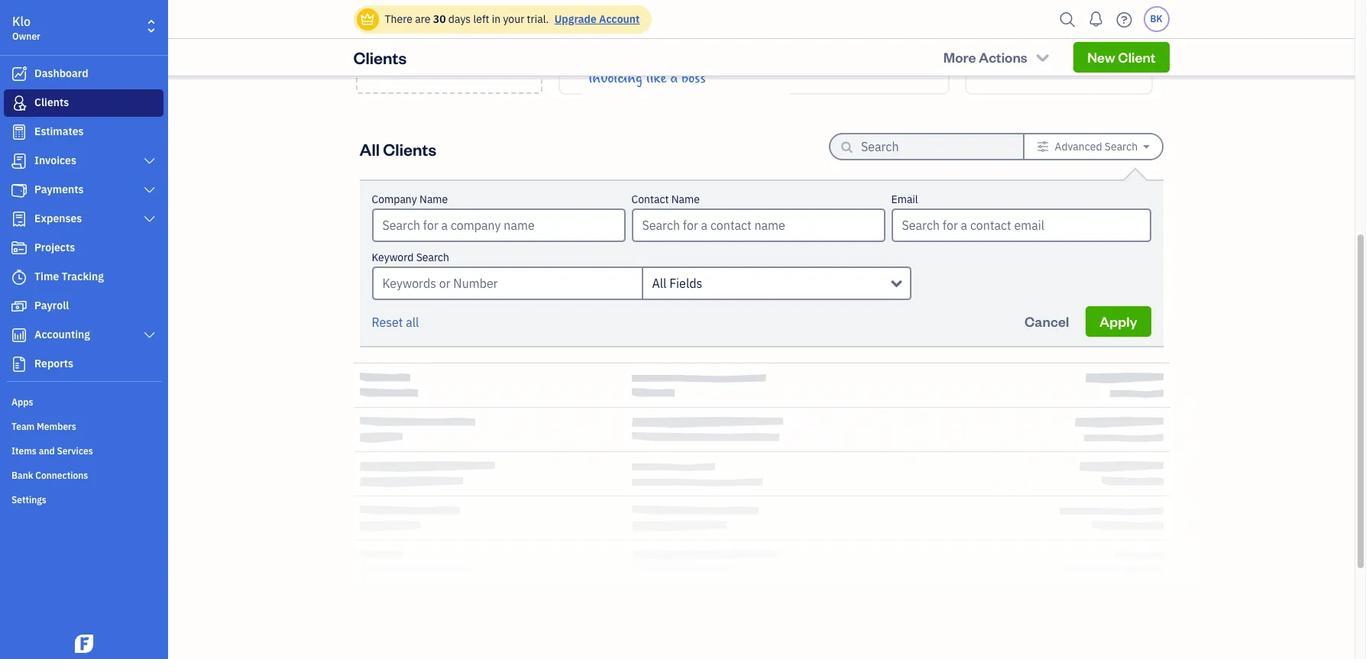 Task type: vqa. For each thing, say whether or not it's contained in the screenshot.
30 in the top left of the page
yes



Task type: locate. For each thing, give the bounding box(es) containing it.
new
[[415, 36, 443, 53], [1087, 48, 1115, 66]]

contact
[[631, 193, 669, 206]]

search
[[1105, 140, 1138, 154], [416, 251, 449, 264]]

1 horizontal spatial client
[[1118, 48, 1156, 66]]

chevron large down image up projects link
[[143, 213, 157, 225]]

company
[[372, 193, 417, 206]]

keyword search
[[372, 251, 449, 264]]

new client link
[[356, 0, 542, 94], [1074, 42, 1169, 73]]

settings link
[[4, 488, 164, 511]]

1 horizontal spatial name
[[671, 193, 700, 206]]

accounting link
[[4, 322, 164, 349]]

2 chevron large down image from the top
[[143, 329, 157, 342]]

clients link
[[4, 89, 164, 117]]

1 chevron large down image from the top
[[143, 184, 157, 196]]

items and services link
[[4, 439, 164, 462]]

new client down 30
[[415, 36, 483, 53]]

chevron large down image for expenses
[[143, 213, 157, 225]]

all fields
[[652, 276, 702, 291]]

1 vertical spatial all
[[652, 276, 667, 291]]

dashboard
[[34, 66, 88, 80]]

all clients
[[359, 138, 436, 159]]

reports
[[34, 357, 73, 371]]

clients down 'crown' icon at the left of page
[[353, 47, 407, 68]]

0 horizontal spatial all
[[359, 138, 380, 159]]

and
[[39, 445, 55, 457]]

0 horizontal spatial search
[[416, 251, 449, 264]]

estimates link
[[4, 118, 164, 146]]

chevron large down image up expenses link
[[143, 184, 157, 196]]

chevron large down image inside expenses link
[[143, 213, 157, 225]]

clients up estimates
[[34, 96, 69, 109]]

search image
[[1055, 8, 1080, 31]]

client image
[[10, 96, 28, 111]]

chevron large down image up payments link
[[143, 155, 157, 167]]

there
[[385, 12, 412, 26]]

0 horizontal spatial name
[[419, 193, 448, 206]]

1 chevron large down image from the top
[[143, 155, 157, 167]]

chevron large down image up the reports link
[[143, 329, 157, 342]]

more
[[943, 48, 976, 66]]

2 vertical spatial clients
[[383, 138, 436, 159]]

services
[[57, 445, 93, 457]]

client
[[445, 36, 483, 53], [1118, 48, 1156, 66]]

all inside field
[[652, 276, 667, 291]]

all left fields
[[652, 276, 667, 291]]

payments
[[34, 183, 84, 196]]

notifications image
[[1084, 4, 1108, 34]]

apps link
[[4, 390, 164, 413]]

in
[[492, 12, 501, 26]]

reset all button
[[372, 313, 419, 332]]

clients up company name
[[383, 138, 436, 159]]

Search for a company name text field
[[373, 210, 624, 241]]

account
[[599, 12, 640, 26]]

your
[[503, 12, 524, 26]]

freshbooks image
[[72, 635, 96, 653]]

all
[[406, 315, 419, 330]]

chevron large down image
[[143, 155, 157, 167], [143, 329, 157, 342]]

all up company at the left of page
[[359, 138, 380, 159]]

advanced
[[1055, 140, 1102, 154]]

chevron large down image for payments
[[143, 184, 157, 196]]

chevron large down image for accounting
[[143, 329, 157, 342]]

new client down go to help image
[[1087, 48, 1156, 66]]

fields
[[669, 276, 702, 291]]

bk button
[[1143, 6, 1169, 32]]

all
[[359, 138, 380, 159], [652, 276, 667, 291]]

cancel button
[[1011, 306, 1083, 337]]

client down go to help image
[[1118, 48, 1156, 66]]

1 horizontal spatial all
[[652, 276, 667, 291]]

accounting
[[34, 328, 90, 342]]

clients
[[353, 47, 407, 68], [34, 96, 69, 109], [383, 138, 436, 159]]

1 vertical spatial search
[[416, 251, 449, 264]]

name right company at the left of page
[[419, 193, 448, 206]]

1 horizontal spatial search
[[1105, 140, 1138, 154]]

reset all
[[372, 315, 419, 330]]

payroll
[[34, 299, 69, 312]]

0 vertical spatial search
[[1105, 140, 1138, 154]]

0 horizontal spatial new client link
[[356, 0, 542, 94]]

0 vertical spatial chevron large down image
[[143, 184, 157, 196]]

client down days
[[445, 36, 483, 53]]

apps
[[11, 397, 33, 408]]

payroll link
[[4, 293, 164, 320]]

chevron large down image
[[143, 184, 157, 196], [143, 213, 157, 225]]

0 vertical spatial chevron large down image
[[143, 155, 157, 167]]

upgrade account link
[[551, 12, 640, 26]]

new down the notifications image
[[1087, 48, 1115, 66]]

name for contact name
[[671, 193, 700, 206]]

search inside "dropdown button"
[[1105, 140, 1138, 154]]

new client
[[415, 36, 483, 53], [1087, 48, 1156, 66]]

new down the are
[[415, 36, 443, 53]]

1 horizontal spatial new
[[1087, 48, 1115, 66]]

plus image
[[440, 8, 458, 23]]

1 name from the left
[[419, 193, 448, 206]]

search right keyword
[[416, 251, 449, 264]]

settings image
[[1037, 141, 1049, 153]]

chevron large down image for invoices
[[143, 155, 157, 167]]

estimates
[[34, 125, 84, 138]]

chevron large down image inside payments link
[[143, 184, 157, 196]]

1 horizontal spatial new client link
[[1074, 42, 1169, 73]]

name for company name
[[419, 193, 448, 206]]

1 vertical spatial clients
[[34, 96, 69, 109]]

report image
[[10, 357, 28, 372]]

2 name from the left
[[671, 193, 700, 206]]

name
[[419, 193, 448, 206], [671, 193, 700, 206]]

1 vertical spatial chevron large down image
[[143, 329, 157, 342]]

projects link
[[4, 235, 164, 262]]

clients inside the main element
[[34, 96, 69, 109]]

All Fields field
[[641, 267, 911, 300]]

items and services
[[11, 445, 93, 457]]

time tracking
[[34, 270, 104, 283]]

1 vertical spatial chevron large down image
[[143, 213, 157, 225]]

days
[[448, 12, 471, 26]]

project image
[[10, 241, 28, 256]]

name right contact
[[671, 193, 700, 206]]

0 vertical spatial all
[[359, 138, 380, 159]]

2 chevron large down image from the top
[[143, 213, 157, 225]]

expenses link
[[4, 206, 164, 233]]

chart image
[[10, 328, 28, 343]]

projects
[[34, 241, 75, 254]]

search left caretdown icon
[[1105, 140, 1138, 154]]

team members
[[11, 421, 76, 432]]



Task type: describe. For each thing, give the bounding box(es) containing it.
dashboard image
[[10, 66, 28, 82]]

search for keyword search
[[416, 251, 449, 264]]

30
[[433, 12, 446, 26]]

expenses
[[34, 212, 82, 225]]

timer image
[[10, 270, 28, 285]]

0 horizontal spatial new client
[[415, 36, 483, 53]]

expense image
[[10, 212, 28, 227]]

time tracking link
[[4, 264, 164, 291]]

invoices link
[[4, 147, 164, 175]]

money image
[[10, 299, 28, 314]]

0 horizontal spatial new
[[415, 36, 443, 53]]

bk
[[1150, 13, 1162, 24]]

more actions button
[[930, 42, 1065, 73]]

bank connections
[[11, 470, 88, 481]]

keyword
[[372, 251, 414, 264]]

payment image
[[10, 183, 28, 198]]

apply
[[1099, 312, 1137, 330]]

time
[[34, 270, 59, 283]]

search for advanced search
[[1105, 140, 1138, 154]]

dashboard link
[[4, 60, 164, 88]]

all for all clients
[[359, 138, 380, 159]]

main element
[[0, 0, 206, 659]]

go to help image
[[1112, 8, 1136, 31]]

1 horizontal spatial new client
[[1087, 48, 1156, 66]]

bank
[[11, 470, 33, 481]]

settings
[[11, 494, 46, 506]]

left
[[473, 12, 489, 26]]

advanced search
[[1055, 140, 1138, 154]]

crown image
[[359, 11, 376, 27]]

advanced search button
[[1025, 134, 1162, 159]]

owner
[[12, 31, 40, 42]]

0 vertical spatial clients
[[353, 47, 407, 68]]

invoices
[[34, 154, 76, 167]]

tracking
[[62, 270, 104, 283]]

Keywords or Number text field
[[372, 267, 641, 300]]

connections
[[35, 470, 88, 481]]

payments link
[[4, 176, 164, 204]]

items
[[11, 445, 37, 457]]

are
[[415, 12, 430, 26]]

upgrade
[[554, 12, 597, 26]]

team
[[11, 421, 35, 432]]

bank connections link
[[4, 464, 164, 487]]

more actions
[[943, 48, 1027, 66]]

there are 30 days left in your trial. upgrade account
[[385, 12, 640, 26]]

reset
[[372, 315, 403, 330]]

Search for a contact name text field
[[633, 210, 884, 241]]

contact name
[[631, 193, 700, 206]]

invoice image
[[10, 154, 28, 169]]

company name
[[372, 193, 448, 206]]

actions
[[979, 48, 1027, 66]]

0 horizontal spatial client
[[445, 36, 483, 53]]

reports link
[[4, 351, 164, 378]]

members
[[37, 421, 76, 432]]

chevrondown image
[[1034, 50, 1052, 65]]

caretdown image
[[1143, 141, 1149, 153]]

email
[[891, 193, 918, 206]]

Search for a contact email text field
[[893, 210, 1149, 241]]

team members link
[[4, 415, 164, 438]]

Search text field
[[861, 134, 999, 159]]

apply button
[[1086, 306, 1151, 337]]

klo owner
[[12, 14, 40, 42]]

all for all fields
[[652, 276, 667, 291]]

klo
[[12, 14, 31, 29]]

estimate image
[[10, 125, 28, 140]]

cancel
[[1025, 312, 1069, 330]]

trial.
[[527, 12, 549, 26]]



